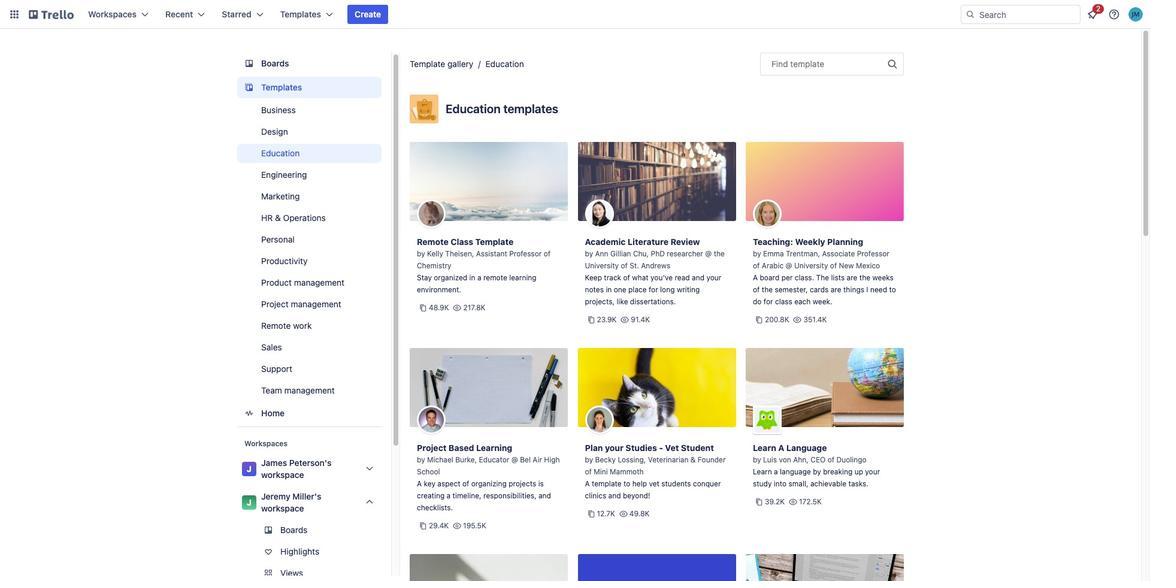 Task type: describe. For each thing, give the bounding box(es) containing it.
j for jeremy
[[247, 497, 252, 507]]

von
[[779, 455, 791, 464]]

creating
[[417, 491, 445, 500]]

29.4k
[[429, 521, 449, 530]]

professor for planning
[[857, 249, 889, 258]]

kelly theisen, assistant professor of chemistry image
[[417, 199, 446, 228]]

ahn,
[[793, 455, 809, 464]]

template inside plan your studies - vet student by becky lossing, veterinarian & founder of mini mammoth a template to help vet students conquer clinics and beyond!
[[592, 479, 622, 488]]

@ inside teaching: weekly planning by emma trentman, associate professor of arabic @ university of new mexico a board per class. the lists are the weeks of the semester, cards are things i need to do for class each week.
[[786, 261, 792, 270]]

template gallery
[[410, 59, 473, 69]]

james
[[261, 458, 287, 468]]

phd
[[651, 249, 665, 258]]

of left st.
[[621, 261, 628, 270]]

what
[[632, 273, 648, 282]]

templates
[[503, 102, 558, 116]]

organized
[[434, 273, 467, 282]]

jeremy miller's workspace
[[261, 491, 321, 513]]

1 horizontal spatial workspaces
[[244, 439, 288, 448]]

students
[[661, 479, 691, 488]]

@ inside project based learning by michael burke, educator @ bel air high school a key aspect of organizing projects is creating a timeline, responsibilities, and checklists.
[[511, 455, 518, 464]]

workspace for jeremy
[[261, 503, 304, 513]]

1 vertical spatial education link
[[237, 144, 382, 163]]

Search field
[[975, 5, 1080, 23]]

vet
[[649, 479, 659, 488]]

management for project management
[[291, 299, 341, 309]]

miller's
[[293, 491, 321, 501]]

200.8k
[[765, 315, 789, 324]]

place
[[628, 285, 647, 294]]

project for project based learning by michael burke, educator @ bel air high school a key aspect of organizing projects is creating a timeline, responsibilities, and checklists.
[[417, 443, 447, 453]]

2 notifications image
[[1085, 7, 1100, 22]]

of up lists
[[830, 261, 837, 270]]

@ inside academic literature review by ann gillian chu, phd researcher @ the university of st. andrews keep track of what you've read and your notes in one place for long writing projects, like dissertations.
[[705, 249, 712, 258]]

by inside plan your studies - vet student by becky lossing, veterinarian & founder of mini mammoth a template to help vet students conquer clinics and beyond!
[[585, 455, 593, 464]]

1 vertical spatial education
[[446, 102, 501, 116]]

conquer
[[693, 479, 721, 488]]

1 learn from the top
[[753, 443, 776, 453]]

91.4k
[[631, 315, 650, 324]]

home
[[261, 408, 285, 418]]

team management
[[261, 385, 335, 395]]

product management link
[[237, 273, 382, 292]]

by for project
[[417, 455, 425, 464]]

projects
[[509, 479, 536, 488]]

& inside plan your studies - vet student by becky lossing, veterinarian & founder of mini mammoth a template to help vet students conquer clinics and beyond!
[[691, 455, 696, 464]]

open information menu image
[[1108, 8, 1120, 20]]

board image
[[242, 56, 256, 71]]

one
[[614, 285, 626, 294]]

st.
[[630, 261, 639, 270]]

a inside plan your studies - vet student by becky lossing, veterinarian & founder of mini mammoth a template to help vet students conquer clinics and beyond!
[[585, 479, 590, 488]]

template board image
[[242, 80, 256, 95]]

productivity link
[[237, 252, 382, 271]]

theisen,
[[445, 249, 474, 258]]

templates link
[[237, 77, 382, 98]]

key
[[424, 479, 435, 488]]

boards for home
[[261, 58, 289, 68]]

project for project management
[[261, 299, 289, 309]]

notes
[[585, 285, 604, 294]]

hr & operations
[[261, 213, 326, 223]]

writing
[[677, 285, 700, 294]]

team management link
[[237, 381, 382, 400]]

high
[[544, 455, 560, 464]]

forward image
[[379, 566, 394, 580]]

gillian
[[610, 249, 631, 258]]

mexico
[[856, 261, 880, 270]]

marketing
[[261, 191, 300, 201]]

1 horizontal spatial are
[[847, 273, 857, 282]]

beyond!
[[623, 491, 650, 500]]

and inside academic literature review by ann gillian chu, phd researcher @ the university of st. andrews keep track of what you've read and your notes in one place for long writing projects, like dissertations.
[[692, 273, 704, 282]]

mammoth
[[610, 467, 644, 476]]

a inside project based learning by michael burke, educator @ bel air high school a key aspect of organizing projects is creating a timeline, responsibilities, and checklists.
[[447, 491, 451, 500]]

23.9k
[[597, 315, 617, 324]]

design link
[[237, 122, 382, 141]]

boards link for home
[[237, 53, 382, 74]]

based
[[449, 443, 474, 453]]

of inside remote class template by kelly theisen, assistant professor of chemistry stay organized in a remote learning environment.
[[544, 249, 551, 258]]

project based learning by michael burke, educator @ bel air high school a key aspect of organizing projects is creating a timeline, responsibilities, and checklists.
[[417, 443, 560, 512]]

lossing,
[[618, 455, 646, 464]]

remote work
[[261, 320, 312, 331]]

breaking
[[823, 467, 853, 476]]

2 learn from the top
[[753, 467, 772, 476]]

remote
[[483, 273, 507, 282]]

semester,
[[775, 285, 808, 294]]

kelly
[[427, 249, 443, 258]]

2 vertical spatial education
[[261, 148, 300, 158]]

and for project based learning
[[538, 491, 551, 500]]

mini
[[594, 467, 608, 476]]

becky
[[595, 455, 616, 464]]

new
[[839, 261, 854, 270]]

a inside remote class template by kelly theisen, assistant professor of chemistry stay organized in a remote learning environment.
[[477, 273, 481, 282]]

researcher
[[667, 249, 703, 258]]

0 vertical spatial template
[[410, 59, 445, 69]]

jeremy miller (jeremymiller198) image
[[1128, 7, 1143, 22]]

workspace for james
[[261, 470, 304, 480]]

educator
[[479, 455, 509, 464]]

a inside the learn a language by luis von ahn, ceo of duolingo learn a language by breaking up your study into small, achievable tasks.
[[778, 443, 784, 453]]

recent button
[[158, 5, 212, 24]]

business link
[[237, 101, 382, 120]]

education templates
[[446, 102, 558, 116]]

projects,
[[585, 297, 615, 306]]

language
[[780, 467, 811, 476]]

of inside the learn a language by luis von ahn, ceo of duolingo learn a language by breaking up your study into small, achievable tasks.
[[828, 455, 834, 464]]

student
[[681, 443, 714, 453]]

create
[[355, 9, 381, 19]]

1 vertical spatial are
[[831, 285, 841, 294]]

a inside the learn a language by luis von ahn, ceo of duolingo learn a language by breaking up your study into small, achievable tasks.
[[774, 467, 778, 476]]

of left what
[[623, 273, 630, 282]]

support
[[261, 364, 292, 374]]

highlights link
[[237, 542, 382, 561]]

professor for template
[[509, 249, 542, 258]]

by for remote
[[417, 249, 425, 258]]

management for product management
[[294, 277, 344, 288]]

chemistry
[[417, 261, 451, 270]]

up
[[855, 467, 863, 476]]

workspaces inside dropdown button
[[88, 9, 137, 19]]

jeremy
[[261, 491, 290, 501]]

bel
[[520, 455, 531, 464]]

personal link
[[237, 230, 382, 249]]

49.8k
[[629, 509, 650, 518]]

templates inside popup button
[[280, 9, 321, 19]]

peterson's
[[289, 458, 332, 468]]

learning
[[509, 273, 536, 282]]

boards link for views
[[237, 521, 382, 540]]

a inside teaching: weekly planning by emma trentman, associate professor of arabic @ university of new mexico a board per class. the lists are the weeks of the semester, cards are things i need to do for class each week.
[[753, 273, 758, 282]]

chu,
[[633, 249, 649, 258]]

checklists.
[[417, 503, 453, 512]]

dissertations.
[[630, 297, 676, 306]]



Task type: locate. For each thing, give the bounding box(es) containing it.
1 university from the left
[[585, 261, 619, 270]]

views
[[280, 568, 303, 578]]

university inside teaching: weekly planning by emma trentman, associate professor of arabic @ university of new mexico a board per class. the lists are the weeks of the semester, cards are things i need to do for class each week.
[[794, 261, 828, 270]]

0 vertical spatial in
[[469, 273, 475, 282]]

university down ann
[[585, 261, 619, 270]]

1 vertical spatial template
[[475, 237, 514, 247]]

1 vertical spatial remote
[[261, 320, 291, 331]]

1 vertical spatial &
[[691, 455, 696, 464]]

0 horizontal spatial workspaces
[[88, 9, 137, 19]]

Find template field
[[760, 53, 904, 75]]

remote
[[417, 237, 449, 247], [261, 320, 291, 331]]

long
[[660, 285, 675, 294]]

by for academic
[[585, 249, 593, 258]]

to inside teaching: weekly planning by emma trentman, associate professor of arabic @ university of new mexico a board per class. the lists are the weeks of the semester, cards are things i need to do for class each week.
[[889, 285, 896, 294]]

project management
[[261, 299, 341, 309]]

0 horizontal spatial your
[[605, 443, 624, 453]]

project up michael at the bottom of page
[[417, 443, 447, 453]]

of inside plan your studies - vet student by becky lossing, veterinarian & founder of mini mammoth a template to help vet students conquer clinics and beyond!
[[585, 467, 592, 476]]

1 vertical spatial workspaces
[[244, 439, 288, 448]]

board
[[760, 273, 779, 282]]

217.8k
[[463, 303, 485, 312]]

university
[[585, 261, 619, 270], [794, 261, 828, 270]]

your inside the learn a language by luis von ahn, ceo of duolingo learn a language by breaking up your study into small, achievable tasks.
[[865, 467, 880, 476]]

a up clinics
[[585, 479, 590, 488]]

for up dissertations.
[[649, 285, 658, 294]]

plan
[[585, 443, 603, 453]]

language
[[786, 443, 827, 453]]

of up timeline,
[[462, 479, 469, 488]]

and right clinics
[[608, 491, 621, 500]]

0 vertical spatial education link
[[485, 59, 524, 69]]

template
[[410, 59, 445, 69], [475, 237, 514, 247]]

1 horizontal spatial template
[[790, 59, 824, 69]]

luis
[[763, 455, 777, 464]]

0 vertical spatial workspace
[[261, 470, 304, 480]]

0 vertical spatial boards
[[261, 58, 289, 68]]

2 vertical spatial a
[[447, 491, 451, 500]]

0 vertical spatial templates
[[280, 9, 321, 19]]

find template
[[771, 59, 824, 69]]

1 workspace from the top
[[261, 470, 304, 480]]

michael
[[427, 455, 453, 464]]

template up assistant
[[475, 237, 514, 247]]

gallery
[[447, 59, 473, 69]]

by left emma
[[753, 249, 761, 258]]

0 horizontal spatial in
[[469, 273, 475, 282]]

1 horizontal spatial your
[[706, 273, 721, 282]]

i
[[866, 285, 868, 294]]

project inside project based learning by michael burke, educator @ bel air high school a key aspect of organizing projects is creating a timeline, responsibilities, and checklists.
[[417, 443, 447, 453]]

your up 'becky'
[[605, 443, 624, 453]]

2 university from the left
[[794, 261, 828, 270]]

workspace inside james peterson's workspace
[[261, 470, 304, 480]]

class
[[775, 297, 792, 306]]

boards right 'board' image
[[261, 58, 289, 68]]

0 vertical spatial boards link
[[237, 53, 382, 74]]

0 horizontal spatial template
[[592, 479, 622, 488]]

like
[[617, 297, 628, 306]]

1 vertical spatial your
[[605, 443, 624, 453]]

michael burke, educator @ bel air high school image
[[417, 406, 446, 434]]

by for learn
[[753, 455, 761, 464]]

0 vertical spatial @
[[705, 249, 712, 258]]

emma trentman, associate professor of arabic @ university of new mexico image
[[753, 199, 782, 228]]

in inside academic literature review by ann gillian chu, phd researcher @ the university of st. andrews keep track of what you've read and your notes in one place for long writing projects, like dissertations.
[[606, 285, 612, 294]]

a up "into"
[[774, 467, 778, 476]]

the up i
[[859, 273, 870, 282]]

195.5k
[[463, 521, 486, 530]]

2 horizontal spatial your
[[865, 467, 880, 476]]

template inside remote class template by kelly theisen, assistant professor of chemistry stay organized in a remote learning environment.
[[475, 237, 514, 247]]

your right up
[[865, 467, 880, 476]]

sales link
[[237, 338, 382, 357]]

into
[[774, 479, 787, 488]]

0 vertical spatial management
[[294, 277, 344, 288]]

learning
[[476, 443, 512, 453]]

becky lossing, veterinarian & founder of mini mammoth image
[[585, 406, 614, 434]]

education right the gallery
[[485, 59, 524, 69]]

template down mini
[[592, 479, 622, 488]]

product management
[[261, 277, 344, 288]]

track
[[604, 273, 621, 282]]

& down 'student'
[[691, 455, 696, 464]]

of left "arabic"
[[753, 261, 760, 270]]

and for plan your studies - vet student
[[608, 491, 621, 500]]

by down plan
[[585, 455, 593, 464]]

university up class.
[[794, 261, 828, 270]]

emma
[[763, 249, 784, 258]]

timeline,
[[453, 491, 481, 500]]

education link right the gallery
[[485, 59, 524, 69]]

1 horizontal spatial university
[[794, 261, 828, 270]]

1 horizontal spatial template
[[475, 237, 514, 247]]

for inside academic literature review by ann gillian chu, phd researcher @ the university of st. andrews keep track of what you've read and your notes in one place for long writing projects, like dissertations.
[[649, 285, 658, 294]]

0 vertical spatial j
[[247, 464, 252, 474]]

j left jeremy
[[247, 497, 252, 507]]

2 vertical spatial your
[[865, 467, 880, 476]]

are up things
[[847, 273, 857, 282]]

1 horizontal spatial professor
[[857, 249, 889, 258]]

0 vertical spatial are
[[847, 273, 857, 282]]

boards up the highlights
[[280, 525, 307, 535]]

1 vertical spatial in
[[606, 285, 612, 294]]

1 vertical spatial management
[[291, 299, 341, 309]]

the down board
[[762, 285, 773, 294]]

0 vertical spatial a
[[477, 273, 481, 282]]

0 vertical spatial for
[[649, 285, 658, 294]]

learn
[[753, 443, 776, 453], [753, 467, 772, 476]]

1 horizontal spatial remote
[[417, 237, 449, 247]]

0 horizontal spatial university
[[585, 261, 619, 270]]

0 vertical spatial your
[[706, 273, 721, 282]]

the inside academic literature review by ann gillian chu, phd researcher @ the university of st. andrews keep track of what you've read and your notes in one place for long writing projects, like dissertations.
[[714, 249, 725, 258]]

1 professor from the left
[[509, 249, 542, 258]]

2 horizontal spatial @
[[786, 261, 792, 270]]

remote up "kelly"
[[417, 237, 449, 247]]

by inside remote class template by kelly theisen, assistant professor of chemistry stay organized in a remote learning environment.
[[417, 249, 425, 258]]

template right find
[[790, 59, 824, 69]]

0 horizontal spatial a
[[447, 491, 451, 500]]

2 horizontal spatial a
[[774, 467, 778, 476]]

remote for remote work
[[261, 320, 291, 331]]

boards link up highlights link at left bottom
[[237, 521, 382, 540]]

your right "read"
[[706, 273, 721, 282]]

of inside project based learning by michael burke, educator @ bel air high school a key aspect of organizing projects is creating a timeline, responsibilities, and checklists.
[[462, 479, 469, 488]]

professor up learning
[[509, 249, 542, 258]]

study
[[753, 479, 772, 488]]

2 vertical spatial the
[[762, 285, 773, 294]]

by up "school"
[[417, 455, 425, 464]]

primary element
[[0, 0, 1150, 29]]

management inside "link"
[[284, 385, 335, 395]]

@ up per
[[786, 261, 792, 270]]

in right 'organized'
[[469, 273, 475, 282]]

organizing
[[471, 479, 507, 488]]

2 horizontal spatial and
[[692, 273, 704, 282]]

remote inside remote class template by kelly theisen, assistant professor of chemistry stay organized in a remote learning environment.
[[417, 237, 449, 247]]

search image
[[966, 10, 975, 19]]

plan your studies - vet student by becky lossing, veterinarian & founder of mini mammoth a template to help vet students conquer clinics and beyond!
[[585, 443, 726, 500]]

for inside teaching: weekly planning by emma trentman, associate professor of arabic @ university of new mexico a board per class. the lists are the weeks of the semester, cards are things i need to do for class each week.
[[764, 297, 773, 306]]

1 horizontal spatial project
[[417, 443, 447, 453]]

& right hr
[[275, 213, 281, 223]]

1 horizontal spatial @
[[705, 249, 712, 258]]

2 professor from the left
[[857, 249, 889, 258]]

in inside remote class template by kelly theisen, assistant professor of chemistry stay organized in a remote learning environment.
[[469, 273, 475, 282]]

0 horizontal spatial education link
[[237, 144, 382, 163]]

0 vertical spatial to
[[889, 285, 896, 294]]

help
[[632, 479, 647, 488]]

team
[[261, 385, 282, 395]]

2 j from the top
[[247, 497, 252, 507]]

weeks
[[872, 273, 894, 282]]

is
[[538, 479, 544, 488]]

management
[[294, 277, 344, 288], [291, 299, 341, 309], [284, 385, 335, 395]]

marketing link
[[237, 187, 382, 206]]

0 horizontal spatial template
[[410, 59, 445, 69]]

templates up business
[[261, 82, 302, 92]]

of up do
[[753, 285, 760, 294]]

template gallery link
[[410, 59, 473, 69]]

by left ann
[[585, 249, 593, 258]]

by left luis on the right bottom
[[753, 455, 761, 464]]

boards
[[261, 58, 289, 68], [280, 525, 307, 535]]

the right "researcher"
[[714, 249, 725, 258]]

your inside academic literature review by ann gillian chu, phd researcher @ the university of st. andrews keep track of what you've read and your notes in one place for long writing projects, like dissertations.
[[706, 273, 721, 282]]

education up the engineering
[[261, 148, 300, 158]]

remote up "sales"
[[261, 320, 291, 331]]

remote for remote class template by kelly theisen, assistant professor of chemistry stay organized in a remote learning environment.
[[417, 237, 449, 247]]

0 vertical spatial learn
[[753, 443, 776, 453]]

@ right "researcher"
[[705, 249, 712, 258]]

and inside project based learning by michael burke, educator @ bel air high school a key aspect of organizing projects is creating a timeline, responsibilities, and checklists.
[[538, 491, 551, 500]]

0 vertical spatial project
[[261, 299, 289, 309]]

1 vertical spatial template
[[592, 479, 622, 488]]

0 horizontal spatial &
[[275, 213, 281, 223]]

review
[[671, 237, 700, 247]]

1 horizontal spatial education link
[[485, 59, 524, 69]]

planning
[[827, 237, 863, 247]]

home link
[[237, 403, 382, 424]]

for right do
[[764, 297, 773, 306]]

of left ann
[[544, 249, 551, 258]]

your inside plan your studies - vet student by becky lossing, veterinarian & founder of mini mammoth a template to help vet students conquer clinics and beyond!
[[605, 443, 624, 453]]

starred button
[[215, 5, 271, 24]]

1 vertical spatial templates
[[261, 82, 302, 92]]

project management link
[[237, 295, 382, 314]]

boards link up the templates link
[[237, 53, 382, 74]]

a inside project based learning by michael burke, educator @ bel air high school a key aspect of organizing projects is creating a timeline, responsibilities, and checklists.
[[417, 479, 422, 488]]

class
[[451, 237, 473, 247]]

0 horizontal spatial are
[[831, 285, 841, 294]]

professor inside teaching: weekly planning by emma trentman, associate professor of arabic @ university of new mexico a board per class. the lists are the weeks of the semester, cards are things i need to do for class each week.
[[857, 249, 889, 258]]

template left the gallery
[[410, 59, 445, 69]]

education link down design link
[[237, 144, 382, 163]]

studies
[[626, 443, 657, 453]]

management down productivity link
[[294, 277, 344, 288]]

1 vertical spatial j
[[247, 497, 252, 507]]

for
[[649, 285, 658, 294], [764, 297, 773, 306]]

1 vertical spatial project
[[417, 443, 447, 453]]

39.2k
[[765, 497, 785, 506]]

by inside project based learning by michael burke, educator @ bel air high school a key aspect of organizing projects is creating a timeline, responsibilities, and checklists.
[[417, 455, 425, 464]]

0 horizontal spatial to
[[624, 479, 630, 488]]

assistant
[[476, 249, 507, 258]]

templates
[[280, 9, 321, 19], [261, 82, 302, 92]]

ann gillian chu, phd researcher @ the university of st. andrews image
[[585, 199, 614, 228]]

ceo
[[811, 455, 826, 464]]

personal
[[261, 234, 295, 244]]

@ left bel
[[511, 455, 518, 464]]

of left mini
[[585, 467, 592, 476]]

in left one
[[606, 285, 612, 294]]

351.4k
[[803, 315, 827, 324]]

duolingo
[[836, 455, 867, 464]]

and up writing
[[692, 273, 704, 282]]

starred
[[222, 9, 251, 19]]

business
[[261, 105, 296, 115]]

views link
[[237, 564, 394, 581]]

0 horizontal spatial remote
[[261, 320, 291, 331]]

and inside plan your studies - vet student by becky lossing, veterinarian & founder of mini mammoth a template to help vet students conquer clinics and beyond!
[[608, 491, 621, 500]]

management down "support" 'link'
[[284, 385, 335, 395]]

trentman,
[[786, 249, 820, 258]]

0 vertical spatial remote
[[417, 237, 449, 247]]

2 vertical spatial @
[[511, 455, 518, 464]]

1 horizontal spatial &
[[691, 455, 696, 464]]

a down aspect
[[447, 491, 451, 500]]

0 horizontal spatial and
[[538, 491, 551, 500]]

by for teaching:
[[753, 249, 761, 258]]

education icon image
[[410, 95, 438, 123]]

1 vertical spatial a
[[774, 467, 778, 476]]

design
[[261, 126, 288, 137]]

you've
[[650, 273, 673, 282]]

teaching:
[[753, 237, 793, 247]]

a left board
[[753, 273, 758, 282]]

0 horizontal spatial professor
[[509, 249, 542, 258]]

sales
[[261, 342, 282, 352]]

boards for views
[[280, 525, 307, 535]]

workspace inside the "jeremy miller's workspace"
[[261, 503, 304, 513]]

1 vertical spatial to
[[624, 479, 630, 488]]

0 horizontal spatial @
[[511, 455, 518, 464]]

1 vertical spatial learn
[[753, 467, 772, 476]]

2 vertical spatial management
[[284, 385, 335, 395]]

back to home image
[[29, 5, 74, 24]]

2 horizontal spatial the
[[859, 273, 870, 282]]

1 vertical spatial workspace
[[261, 503, 304, 513]]

management for team management
[[284, 385, 335, 395]]

2 boards link from the top
[[237, 521, 382, 540]]

education down the gallery
[[446, 102, 501, 116]]

workspaces
[[88, 9, 137, 19], [244, 439, 288, 448]]

by left "kelly"
[[417, 249, 425, 258]]

to down mammoth
[[624, 479, 630, 488]]

professor up mexico
[[857, 249, 889, 258]]

1 vertical spatial @
[[786, 261, 792, 270]]

0 vertical spatial the
[[714, 249, 725, 258]]

workspace down james
[[261, 470, 304, 480]]

product
[[261, 277, 292, 288]]

keep
[[585, 273, 602, 282]]

week.
[[813, 297, 832, 306]]

0 horizontal spatial the
[[714, 249, 725, 258]]

a
[[753, 273, 758, 282], [778, 443, 784, 453], [417, 479, 422, 488], [585, 479, 590, 488]]

1 horizontal spatial to
[[889, 285, 896, 294]]

1 horizontal spatial a
[[477, 273, 481, 282]]

achievable
[[810, 479, 846, 488]]

1 horizontal spatial for
[[764, 297, 773, 306]]

of right ceo
[[828, 455, 834, 464]]

1 horizontal spatial and
[[608, 491, 621, 500]]

&
[[275, 213, 281, 223], [691, 455, 696, 464]]

to inside plan your studies - vet student by becky lossing, veterinarian & founder of mini mammoth a template to help vet students conquer clinics and beyond!
[[624, 479, 630, 488]]

project inside project management link
[[261, 299, 289, 309]]

templates right starred popup button
[[280, 9, 321, 19]]

j left james
[[247, 464, 252, 474]]

0 vertical spatial education
[[485, 59, 524, 69]]

learn up study
[[753, 467, 772, 476]]

and down is
[[538, 491, 551, 500]]

1 horizontal spatial the
[[762, 285, 773, 294]]

project down product
[[261, 299, 289, 309]]

by inside academic literature review by ann gillian chu, phd researcher @ the university of st. andrews keep track of what you've read and your notes in one place for long writing projects, like dissertations.
[[585, 249, 593, 258]]

home image
[[242, 406, 256, 420]]

1 boards link from the top
[[237, 53, 382, 74]]

remote class template by kelly theisen, assistant professor of chemistry stay organized in a remote learning environment.
[[417, 237, 551, 294]]

engineering
[[261, 170, 307, 180]]

1 j from the top
[[247, 464, 252, 474]]

tasks.
[[848, 479, 868, 488]]

1 vertical spatial boards link
[[237, 521, 382, 540]]

university for academic
[[585, 261, 619, 270]]

academic literature review by ann gillian chu, phd researcher @ the university of st. andrews keep track of what you've read and your notes in one place for long writing projects, like dissertations.
[[585, 237, 725, 306]]

1 vertical spatial the
[[859, 273, 870, 282]]

your
[[706, 273, 721, 282], [605, 443, 624, 453], [865, 467, 880, 476]]

are down lists
[[831, 285, 841, 294]]

productivity
[[261, 256, 308, 266]]

1 vertical spatial for
[[764, 297, 773, 306]]

professor inside remote class template by kelly theisen, assistant professor of chemistry stay organized in a remote learning environment.
[[509, 249, 542, 258]]

management down product management link
[[291, 299, 341, 309]]

0 horizontal spatial for
[[649, 285, 658, 294]]

0 horizontal spatial project
[[261, 299, 289, 309]]

0 vertical spatial template
[[790, 59, 824, 69]]

workspace down jeremy
[[261, 503, 304, 513]]

per
[[781, 273, 793, 282]]

university for teaching:
[[794, 261, 828, 270]]

by down ceo
[[813, 467, 821, 476]]

a up von
[[778, 443, 784, 453]]

1 horizontal spatial in
[[606, 285, 612, 294]]

luis von ahn, ceo of duolingo image
[[753, 406, 782, 434]]

by inside teaching: weekly planning by emma trentman, associate professor of arabic @ university of new mexico a board per class. the lists are the weeks of the semester, cards are things i need to do for class each week.
[[753, 249, 761, 258]]

template inside field
[[790, 59, 824, 69]]

2 workspace from the top
[[261, 503, 304, 513]]

cards
[[810, 285, 829, 294]]

each
[[794, 297, 811, 306]]

to right 'need'
[[889, 285, 896, 294]]

ann
[[595, 249, 608, 258]]

-
[[659, 443, 663, 453]]

0 vertical spatial &
[[275, 213, 281, 223]]

0 vertical spatial workspaces
[[88, 9, 137, 19]]

a
[[477, 273, 481, 282], [774, 467, 778, 476], [447, 491, 451, 500]]

a left remote
[[477, 273, 481, 282]]

university inside academic literature review by ann gillian chu, phd researcher @ the university of st. andrews keep track of what you've read and your notes in one place for long writing projects, like dissertations.
[[585, 261, 619, 270]]

learn up luis on the right bottom
[[753, 443, 776, 453]]

1 vertical spatial boards
[[280, 525, 307, 535]]

a left key
[[417, 479, 422, 488]]

veterinarian
[[648, 455, 689, 464]]

j for james
[[247, 464, 252, 474]]

professor
[[509, 249, 542, 258], [857, 249, 889, 258]]



Task type: vqa. For each thing, say whether or not it's contained in the screenshot.
Only Show Unread
no



